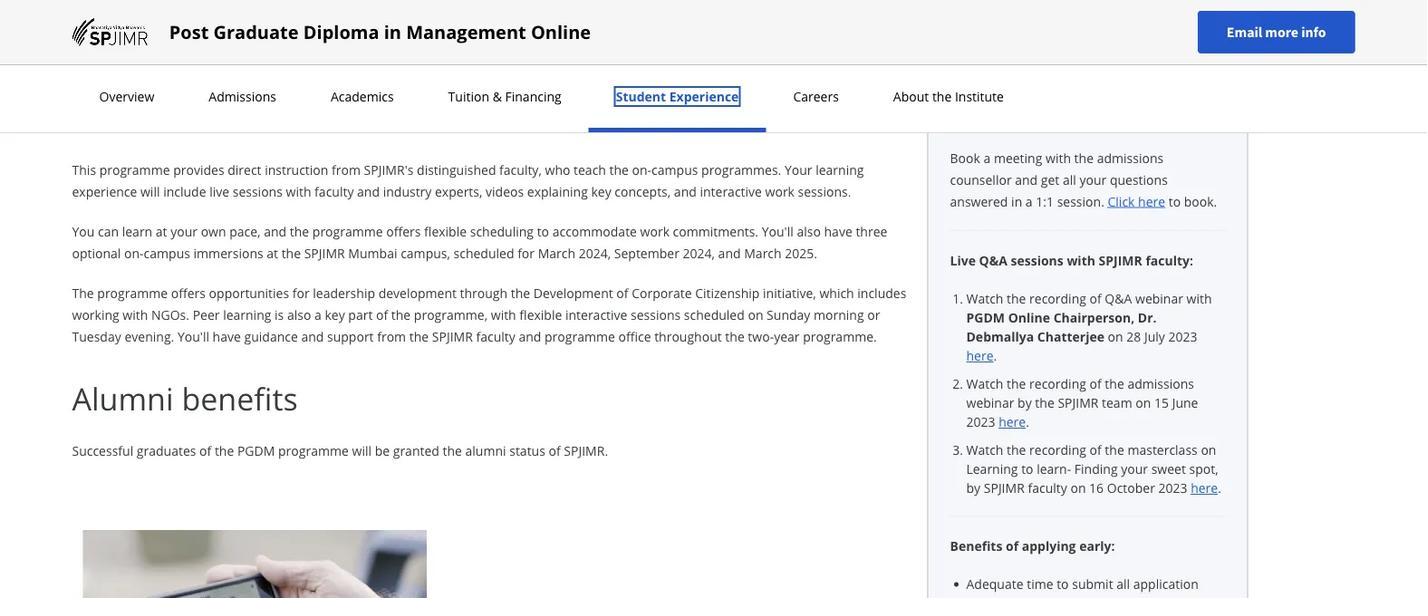 Task type: locate. For each thing, give the bounding box(es) containing it.
and down meeting
[[1015, 171, 1038, 188]]

professional
[[159, 35, 232, 53]]

0 vertical spatial also
[[797, 223, 821, 240]]

1 vertical spatial scheduled
[[684, 306, 745, 323]]

can
[[98, 223, 119, 240]]

account
[[535, 63, 581, 81]]

1 horizontal spatial interactive
[[700, 183, 762, 200]]

includes
[[858, 284, 907, 301]]

. up watch the recording of the masterclass on learning to learn- finding your sweet spot, by spjimr faculty on 16 october 2023
[[1026, 413, 1030, 431]]

programme.
[[803, 328, 877, 345]]

watch the recording of the masterclass on learning to learn- finding your sweet spot, by spjimr faculty on 16 october 2023
[[967, 441, 1219, 497]]

key inside this programme provides direct instruction from spjimr's distinguished faculty, who teach the on-campus programmes. your learning experience will include live sessions with faculty and industry experts, videos explaining key concepts, and interactive work sessions.
[[591, 183, 612, 200]]

programme up mumbai
[[313, 223, 383, 240]]

scheduled down citizenship
[[684, 306, 745, 323]]

and right concepts,
[[674, 183, 697, 200]]

and inside book a meeting with the admissions counsellor and get all your questions answered in a 1:1 session.
[[1015, 171, 1038, 188]]

for left richer
[[740, 16, 757, 34]]

have left three at the right of page
[[824, 223, 853, 240]]

1 vertical spatial list
[[958, 289, 1226, 498]]

1 vertical spatial work
[[640, 223, 670, 240]]

1 horizontal spatial by
[[1018, 394, 1032, 412]]

campus down "learn"
[[144, 244, 190, 262]]

admissions inside book a meeting with the admissions counsellor and get all your questions answered in a 1:1 session.
[[1097, 149, 1164, 166]]

1 vertical spatial webinar
[[967, 394, 1015, 412]]

to left learn-
[[1022, 460, 1034, 478]]

1 vertical spatial from
[[377, 328, 406, 345]]

on- down "learn"
[[124, 244, 144, 262]]

click
[[1108, 193, 1135, 210]]

the inside watch the recording of q&a webinar with pgdm online chairperson, dr. debmallya chatterjee
[[1007, 290, 1026, 307]]

email more info
[[1227, 23, 1327, 41]]

watch the recording of the admissions webinar by the spjimr team on 15 june 2023
[[967, 375, 1199, 431]]

questions
[[1110, 171, 1168, 188]]

student
[[616, 88, 666, 105]]

recording inside watch the recording of the admissions webinar by the spjimr team on 15 june 2023
[[1030, 375, 1087, 392]]

1 horizontal spatial here .
[[1191, 479, 1222, 497]]

and down "commitments." on the top
[[718, 244, 741, 262]]

campus,
[[401, 244, 450, 262]]

leadership for development
[[313, 284, 375, 301]]

online up debmallya
[[1008, 309, 1051, 326]]

flexible
[[424, 223, 467, 240], [520, 306, 562, 323]]

1 vertical spatial in
[[204, 82, 215, 100]]

student experience
[[616, 88, 739, 105]]

work inside this programme provides direct instruction from spjimr's distinguished faculty, who teach the on-campus programmes. your learning experience will include live sessions with faculty and industry experts, videos explaining key concepts, and interactive work sessions.
[[766, 183, 795, 200]]

recording down the on 28 july 2023 here .
[[1030, 375, 1087, 392]]

faculty inside watch the recording of the masterclass on learning to learn- finding your sweet spot, by spjimr faculty on 16 october 2023
[[1028, 479, 1068, 497]]

recording for spjimr
[[1030, 375, 1087, 392]]

campus inside this programme provides direct instruction from spjimr's distinguished faculty, who teach the on-campus programmes. your learning experience will include live sessions with faculty and industry experts, videos explaining key concepts, and interactive work sessions.
[[652, 161, 698, 178]]

0 horizontal spatial 2024,
[[579, 244, 611, 262]]

here link up learning
[[999, 413, 1026, 431]]

here link down 'spot,'
[[1191, 479, 1218, 497]]

guidance
[[244, 328, 298, 345]]

1 vertical spatial pgdm
[[237, 442, 275, 459]]

click here to book.
[[1108, 193, 1218, 210]]

key left part in the left bottom of the page
[[325, 306, 345, 323]]

about the institute
[[894, 88, 1004, 105]]

0 vertical spatial all
[[1063, 171, 1077, 188]]

early:
[[1080, 537, 1115, 554]]

2 watch from the top
[[967, 375, 1004, 392]]

from
[[332, 161, 361, 178], [377, 328, 406, 345]]

0 vertical spatial sessions
[[233, 183, 283, 200]]

for inside ability to reflect on one's leadership potential, internalise constraints, and future directions for a richer and more meaningful professional career.
[[740, 16, 757, 34]]

0 horizontal spatial you'll
[[178, 328, 209, 345]]

2 horizontal spatial for
[[740, 16, 757, 34]]

pgdm up debmallya
[[967, 309, 1005, 326]]

2 vertical spatial recording
[[1030, 441, 1087, 459]]

2 vertical spatial 2023
[[1159, 479, 1188, 497]]

. down debmallya
[[994, 347, 997, 364]]

to inside adequate time to submit all application documents
[[1057, 576, 1069, 593]]

finding inside finding solutions to complex problems, taking into account different viewpoints, and always keeping the organisational goal in mind.
[[233, 63, 276, 81]]

your up october
[[1121, 460, 1148, 478]]

on inside the programme offers opportunities for leadership development through the development of corporate citizenship initiative, which includes working with ngos. peer learning is also a key part of the programme, with flexible interactive sessions scheduled on sunday morning or tuesday evening. you'll have guidance and support from the spjimr faculty and programme office throughout the two-year programme.
[[748, 306, 764, 323]]

1 2024, from the left
[[579, 244, 611, 262]]

0 horizontal spatial for
[[293, 284, 310, 301]]

on inside watch the recording of the admissions webinar by the spjimr team on 15 june 2023
[[1136, 394, 1151, 412]]

1 vertical spatial you'll
[[178, 328, 209, 345]]

0 horizontal spatial campus
[[144, 244, 190, 262]]

list item containing problem-solving skills:
[[88, 63, 928, 101]]

goal
[[176, 82, 201, 100]]

skills: up professional
[[162, 16, 198, 34]]

in inside finding solutions to complex problems, taking into account different viewpoints, and always keeping the organisational goal in mind.
[[204, 82, 215, 100]]

leadership for potential,
[[349, 16, 412, 34]]

online up account
[[531, 19, 591, 44]]

0 vertical spatial .
[[994, 347, 997, 364]]

1 horizontal spatial learning
[[816, 161, 864, 178]]

webinar inside watch the recording of the admissions webinar by the spjimr team on 15 june 2023
[[967, 394, 1015, 412]]

2023 inside watch the recording of the admissions webinar by the spjimr team on 15 june 2023
[[967, 413, 996, 431]]

and down spjimr's
[[357, 183, 380, 200]]

1 vertical spatial faculty
[[476, 328, 516, 345]]

q&a
[[979, 252, 1008, 269], [1105, 290, 1132, 307]]

0 horizontal spatial pgdm
[[237, 442, 275, 459]]

1 vertical spatial on-
[[124, 244, 144, 262]]

1 horizontal spatial pgdm
[[967, 309, 1005, 326]]

1 vertical spatial flexible
[[520, 306, 562, 323]]

explaining
[[527, 183, 588, 200]]

1 horizontal spatial finding
[[1075, 460, 1118, 478]]

list item containing watch the recording of the admissions webinar by the spjimr team on 15 june 2023
[[967, 374, 1226, 431]]

on 28 july 2023 here .
[[967, 328, 1198, 364]]

programme inside this programme provides direct instruction from spjimr's distinguished faculty, who teach the on-campus programmes. your learning experience will include live sessions with faculty and industry experts, videos explaining key concepts, and interactive work sessions.
[[99, 161, 170, 178]]

own
[[201, 223, 226, 240]]

1 vertical spatial watch
[[967, 375, 1004, 392]]

0 horizontal spatial learning
[[223, 306, 271, 323]]

1 horizontal spatial list
[[958, 289, 1226, 498]]

1 vertical spatial campus
[[144, 244, 190, 262]]

will inside this programme provides direct instruction from spjimr's distinguished faculty, who teach the on-campus programmes. your learning experience will include live sessions with faculty and industry experts, videos explaining key concepts, and interactive work sessions.
[[140, 183, 160, 200]]

.
[[994, 347, 997, 364], [1026, 413, 1030, 431], [1218, 479, 1222, 497]]

masterclass
[[1128, 441, 1198, 459]]

recording up learn-
[[1030, 441, 1087, 459]]

finding solutions to complex problems, taking into account different viewpoints, and always keeping the organisational goal in mind.
[[88, 63, 847, 100]]

instruction
[[265, 161, 328, 178]]

more
[[834, 16, 866, 34], [1266, 23, 1299, 41]]

recording inside watch the recording of q&a webinar with pgdm online chairperson, dr. debmallya chatterjee
[[1030, 290, 1087, 307]]

1 horizontal spatial from
[[377, 328, 406, 345]]

the up debmallya
[[1007, 290, 1026, 307]]

spjimr inside you can learn at your own pace, and the programme offers flexible scheduling to accommodate work commitments. you'll also have three optional on-campus immersions at the spjimr mumbai campus, scheduled for march 2024, september 2024, and march 2025.
[[304, 244, 345, 262]]

2 2024, from the left
[[683, 244, 715, 262]]

recording inside watch the recording of the masterclass on learning to learn- finding your sweet spot, by spjimr faculty on 16 october 2023
[[1030, 441, 1087, 459]]

1 horizontal spatial work
[[766, 183, 795, 200]]

1 horizontal spatial sessions
[[631, 306, 681, 323]]

commitments.
[[673, 223, 759, 240]]

2 vertical spatial your
[[1121, 460, 1148, 478]]

. down 'spot,'
[[1218, 479, 1222, 497]]

1 recording from the top
[[1030, 290, 1087, 307]]

all right the get
[[1063, 171, 1077, 188]]

1 horizontal spatial march
[[744, 244, 782, 262]]

list item containing leadership skills:
[[88, 15, 928, 53]]

with down instruction
[[286, 183, 311, 200]]

here down questions
[[1139, 193, 1166, 210]]

1 vertical spatial by
[[967, 479, 981, 497]]

watch inside watch the recording of the admissions webinar by the spjimr team on 15 june 2023
[[967, 375, 1004, 392]]

0 horizontal spatial from
[[332, 161, 361, 178]]

watch up learning
[[967, 441, 1004, 459]]

2 vertical spatial .
[[1218, 479, 1222, 497]]

will
[[140, 183, 160, 200], [352, 442, 372, 459]]

all inside book a meeting with the admissions counsellor and get all your questions answered in a 1:1 session.
[[1063, 171, 1077, 188]]

with up the get
[[1046, 149, 1071, 166]]

2 horizontal spatial here link
[[1191, 479, 1218, 497]]

with down the faculty:
[[1187, 290, 1212, 307]]

0 horizontal spatial march
[[538, 244, 576, 262]]

2024, down "commitments." on the top
[[683, 244, 715, 262]]

1 vertical spatial offers
[[171, 284, 206, 301]]

2 vertical spatial sessions
[[631, 306, 681, 323]]

list
[[79, 0, 928, 101], [958, 289, 1226, 498]]

session.
[[1057, 193, 1105, 210]]

0 horizontal spatial faculty
[[315, 183, 354, 200]]

the right teach
[[610, 161, 629, 178]]

benefits
[[182, 378, 298, 420]]

the up learn-
[[1035, 394, 1055, 412]]

0 vertical spatial you'll
[[762, 223, 794, 240]]

on left 28
[[1108, 328, 1124, 345]]

2 horizontal spatial .
[[1218, 479, 1222, 497]]

click here link
[[1108, 193, 1166, 210]]

2025.
[[785, 244, 818, 262]]

of
[[617, 284, 629, 301], [1090, 290, 1102, 307], [376, 306, 388, 323], [1090, 375, 1102, 392], [1090, 441, 1102, 459], [199, 442, 211, 459], [549, 442, 561, 459], [1006, 537, 1019, 554]]

academics
[[331, 88, 394, 105]]

1 march from the left
[[538, 244, 576, 262]]

sessions down 1:1
[[1011, 252, 1064, 269]]

more left info
[[1266, 23, 1299, 41]]

your
[[785, 161, 813, 178]]

0 vertical spatial offers
[[386, 223, 421, 240]]

to inside ability to reflect on one's leadership potential, internalise constraints, and future directions for a richer and more meaningful professional career.
[[240, 16, 253, 34]]

on- up concepts,
[[632, 161, 652, 178]]

faculty down instruction
[[315, 183, 354, 200]]

2 vertical spatial in
[[1012, 193, 1023, 210]]

1 watch from the top
[[967, 290, 1004, 307]]

peer
[[193, 306, 220, 323]]

0 horizontal spatial work
[[640, 223, 670, 240]]

3 recording from the top
[[1030, 441, 1087, 459]]

graduates
[[137, 442, 196, 459]]

institute
[[955, 88, 1004, 105]]

recording up chatterjee
[[1030, 290, 1087, 307]]

of up 16
[[1090, 441, 1102, 459]]

2 vertical spatial faculty
[[1028, 479, 1068, 497]]

watch for watch the recording of the admissions webinar by the spjimr team on 15 june 2023
[[967, 375, 1004, 392]]

0 horizontal spatial in
[[204, 82, 215, 100]]

your inside you can learn at your own pace, and the programme offers flexible scheduling to accommodate work commitments. you'll also have three optional on-campus immersions at the spjimr mumbai campus, scheduled for march 2024, september 2024, and march 2025.
[[171, 223, 198, 240]]

granted
[[393, 442, 439, 459]]

watch
[[967, 290, 1004, 307], [967, 375, 1004, 392], [967, 441, 1004, 459]]

2 horizontal spatial in
[[1012, 193, 1023, 210]]

of right the benefits
[[1006, 537, 1019, 554]]

in inside book a meeting with the admissions counsellor and get all your questions answered in a 1:1 session.
[[1012, 193, 1023, 210]]

. for learning
[[1218, 479, 1222, 497]]

list item containing watch the recording of q&a webinar with
[[967, 289, 1226, 365]]

solutions
[[279, 63, 333, 81]]

1 vertical spatial key
[[325, 306, 345, 323]]

here link for watch the recording of the masterclass on learning to learn- finding your sweet spot, by spjimr faculty on 16 october 2023
[[1191, 479, 1218, 497]]

watch inside watch the recording of q&a webinar with pgdm online chairperson, dr. debmallya chatterjee
[[967, 290, 1004, 307]]

all inside adequate time to submit all application documents
[[1117, 576, 1130, 593]]

0 horizontal spatial will
[[140, 183, 160, 200]]

admissions inside watch the recording of the admissions webinar by the spjimr team on 15 june 2023
[[1128, 375, 1195, 392]]

0 horizontal spatial here link
[[967, 347, 994, 364]]

here . up learning
[[999, 413, 1030, 431]]

here down debmallya
[[967, 347, 994, 364]]

1 horizontal spatial have
[[824, 223, 853, 240]]

more right richer
[[834, 16, 866, 34]]

a left 1:1
[[1026, 193, 1033, 210]]

watch up debmallya
[[967, 290, 1004, 307]]

finding up mind.
[[233, 63, 276, 81]]

from inside this programme provides direct instruction from spjimr's distinguished faculty, who teach the on-campus programmes. your learning experience will include live sessions with faculty and industry experts, videos explaining key concepts, and interactive work sessions.
[[332, 161, 361, 178]]

0 vertical spatial 2023
[[1169, 328, 1198, 345]]

0 vertical spatial learning
[[816, 161, 864, 178]]

0 horizontal spatial finding
[[233, 63, 276, 81]]

here inside the on 28 july 2023 here .
[[967, 347, 994, 364]]

to
[[240, 16, 253, 34], [337, 63, 349, 81], [1169, 193, 1181, 210], [537, 223, 549, 240], [1022, 460, 1034, 478], [1057, 576, 1069, 593]]

1 vertical spatial at
[[267, 244, 278, 262]]

on left 15
[[1136, 394, 1151, 412]]

on up two-
[[748, 306, 764, 323]]

provides
[[173, 161, 224, 178]]

meeting
[[994, 149, 1043, 166]]

webinar up learning
[[967, 394, 1015, 412]]

0 vertical spatial flexible
[[424, 223, 467, 240]]

0 vertical spatial webinar
[[1136, 290, 1184, 307]]

1 horizontal spatial here link
[[999, 413, 1026, 431]]

sweet
[[1152, 460, 1186, 478]]

0 vertical spatial list
[[79, 0, 928, 101]]

you'll down peer
[[178, 328, 209, 345]]

work down your
[[766, 183, 795, 200]]

learning up sessions.
[[816, 161, 864, 178]]

here up learning
[[999, 413, 1026, 431]]

in right goal
[[204, 82, 215, 100]]

2023 right "july" at the right
[[1169, 328, 1198, 345]]

with inside watch the recording of q&a webinar with pgdm online chairperson, dr. debmallya chatterjee
[[1187, 290, 1212, 307]]

of up chairperson,
[[1090, 290, 1102, 307]]

with
[[1046, 149, 1071, 166], [286, 183, 311, 200], [1067, 252, 1096, 269], [1187, 290, 1212, 307], [123, 306, 148, 323], [491, 306, 516, 323]]

team
[[1102, 394, 1133, 412]]

1 horizontal spatial you'll
[[762, 223, 794, 240]]

2 vertical spatial here link
[[1191, 479, 1218, 497]]

online
[[531, 19, 591, 44], [1008, 309, 1051, 326]]

0 horizontal spatial interactive
[[566, 306, 628, 323]]

from inside the programme offers opportunities for leadership development through the development of corporate citizenship initiative, which includes working with ngos. peer learning is also a key part of the programme, with flexible interactive sessions scheduled on sunday morning or tuesday evening. you'll have guidance and support from the spjimr faculty and programme office throughout the two-year programme.
[[377, 328, 406, 345]]

pgdm down benefits
[[237, 442, 275, 459]]

on- inside you can learn at your own pace, and the programme offers flexible scheduling to accommodate work commitments. you'll also have three optional on-campus immersions at the spjimr mumbai campus, scheduled for march 2024, september 2024, and march 2025.
[[124, 244, 144, 262]]

benefits of applying early:
[[950, 537, 1115, 554]]

to inside you can learn at your own pace, and the programme offers flexible scheduling to accommodate work commitments. you'll also have three optional on-campus immersions at the spjimr mumbai campus, scheduled for march 2024, september 2024, and march 2025.
[[537, 223, 549, 240]]

leadership inside the programme offers opportunities for leadership development through the development of corporate citizenship initiative, which includes working with ngos. peer learning is also a key part of the programme, with flexible interactive sessions scheduled on sunday morning or tuesday evening. you'll have guidance and support from the spjimr faculty and programme office throughout the two-year programme.
[[313, 284, 375, 301]]

0 vertical spatial by
[[1018, 394, 1032, 412]]

1 vertical spatial skills:
[[194, 63, 230, 81]]

the right through
[[511, 284, 530, 301]]

from right support
[[377, 328, 406, 345]]

spjimr down programme,
[[432, 328, 473, 345]]

2 horizontal spatial faculty
[[1028, 479, 1068, 497]]

1 horizontal spatial faculty
[[476, 328, 516, 345]]

0 vertical spatial finding
[[233, 63, 276, 81]]

problem-solving skills:
[[88, 63, 230, 81]]

will left be
[[352, 442, 372, 459]]

webinar up dr.
[[1136, 290, 1184, 307]]

key down teach
[[591, 183, 612, 200]]

by down debmallya
[[1018, 394, 1032, 412]]

1 horizontal spatial scheduled
[[684, 306, 745, 323]]

on inside ability to reflect on one's leadership potential, internalise constraints, and future directions for a richer and more meaningful professional career.
[[297, 16, 312, 34]]

1 vertical spatial all
[[1117, 576, 1130, 593]]

faculty down through
[[476, 328, 516, 345]]

2 recording from the top
[[1030, 375, 1087, 392]]

1 vertical spatial recording
[[1030, 375, 1087, 392]]

0 horizontal spatial list
[[79, 0, 928, 101]]

and left support
[[301, 328, 324, 345]]

1 vertical spatial will
[[352, 442, 372, 459]]

evening.
[[125, 328, 174, 345]]

finding inside watch the recording of the masterclass on learning to learn- finding your sweet spot, by spjimr faculty on 16 october 2023
[[1075, 460, 1118, 478]]

for right opportunities
[[293, 284, 310, 301]]

alumni
[[72, 378, 174, 420]]

0 vertical spatial will
[[140, 183, 160, 200]]

the up opportunities
[[282, 244, 301, 262]]

spjimr left the faculty:
[[1099, 252, 1143, 269]]

interactive
[[700, 183, 762, 200], [566, 306, 628, 323]]

adequate
[[967, 576, 1024, 593]]

more inside button
[[1266, 23, 1299, 41]]

leadership up part in the left bottom of the page
[[313, 284, 375, 301]]

here . down 'spot,'
[[1191, 479, 1222, 497]]

. inside the on 28 july 2023 here .
[[994, 347, 997, 364]]

with up the evening.
[[123, 306, 148, 323]]

all
[[1063, 171, 1077, 188], [1117, 576, 1130, 593]]

part
[[348, 306, 373, 323]]

1 vertical spatial your
[[171, 223, 198, 240]]

march up development
[[538, 244, 576, 262]]

book a meeting with the admissions counsellor and get all your questions answered in a 1:1 session.
[[950, 149, 1168, 210]]

list item
[[88, 15, 928, 53], [88, 63, 928, 101], [967, 289, 1226, 365], [967, 374, 1226, 431], [967, 441, 1226, 498]]

your left own
[[171, 223, 198, 240]]

have
[[824, 223, 853, 240], [213, 328, 241, 345]]

for
[[740, 16, 757, 34], [518, 244, 535, 262], [293, 284, 310, 301]]

finding up 16
[[1075, 460, 1118, 478]]

by inside watch the recording of the masterclass on learning to learn- finding your sweet spot, by spjimr faculty on 16 october 2023
[[967, 479, 981, 497]]

learning down opportunities
[[223, 306, 271, 323]]

0 horizontal spatial also
[[287, 306, 311, 323]]

book.
[[1184, 193, 1218, 210]]

1 vertical spatial also
[[287, 306, 311, 323]]

leadership up complex
[[349, 16, 412, 34]]

faculty
[[315, 183, 354, 200], [476, 328, 516, 345], [1028, 479, 1068, 497]]

1:1
[[1036, 193, 1054, 210]]

the right about
[[933, 88, 952, 105]]

0 horizontal spatial here .
[[999, 413, 1030, 431]]

watch for watch the recording of q&a webinar with pgdm online chairperson, dr. debmallya chatterjee
[[967, 290, 1004, 307]]

admissions
[[209, 88, 276, 105]]

0 vertical spatial pgdm
[[967, 309, 1005, 326]]

1 horizontal spatial for
[[518, 244, 535, 262]]

1 horizontal spatial q&a
[[1105, 290, 1132, 307]]

1 horizontal spatial campus
[[652, 161, 698, 178]]

webinar
[[1136, 290, 1184, 307], [967, 394, 1015, 412]]

1 vertical spatial have
[[213, 328, 241, 345]]

2023 down sweet
[[1159, 479, 1188, 497]]

email more info button
[[1198, 11, 1356, 53]]

0 vertical spatial scheduled
[[454, 244, 514, 262]]

the up careers link
[[828, 63, 847, 81]]

to up "career."
[[240, 16, 253, 34]]

3 watch from the top
[[967, 441, 1004, 459]]

here link down debmallya
[[967, 347, 994, 364]]

0 horizontal spatial webinar
[[967, 394, 1015, 412]]

applying
[[1022, 537, 1076, 554]]

in up complex
[[384, 19, 402, 44]]

have down peer
[[213, 328, 241, 345]]

sunday
[[767, 306, 811, 323]]

0 vertical spatial from
[[332, 161, 361, 178]]

skills: up goal
[[194, 63, 230, 81]]

offers
[[386, 223, 421, 240], [171, 284, 206, 301]]

leadership inside ability to reflect on one's leadership potential, internalise constraints, and future directions for a richer and more meaningful professional career.
[[349, 16, 412, 34]]

post graduate diploma in management online
[[169, 19, 591, 44]]

year
[[774, 328, 800, 345]]

list containing watch the recording of q&a webinar with
[[958, 289, 1226, 498]]

meaningful
[[88, 35, 155, 53]]

0 horizontal spatial more
[[834, 16, 866, 34]]

programme up the experience
[[99, 161, 170, 178]]

1 vertical spatial finding
[[1075, 460, 1118, 478]]

1 horizontal spatial .
[[1026, 413, 1030, 431]]

sessions down corporate
[[631, 306, 681, 323]]

0 vertical spatial here link
[[967, 347, 994, 364]]

2 vertical spatial watch
[[967, 441, 1004, 459]]

management
[[406, 19, 526, 44]]

here .
[[999, 413, 1030, 431], [1191, 479, 1222, 497]]

admissions for questions
[[1097, 149, 1164, 166]]

watch inside watch the recording of the masterclass on learning to learn- finding your sweet spot, by spjimr faculty on 16 october 2023
[[967, 441, 1004, 459]]

about the institute link
[[888, 88, 1010, 105]]

here link
[[967, 347, 994, 364], [999, 413, 1026, 431], [1191, 479, 1218, 497]]

scheduled down scheduling
[[454, 244, 514, 262]]

post
[[169, 19, 209, 44]]

office
[[619, 328, 651, 345]]

faculty inside this programme provides direct instruction from spjimr's distinguished faculty, who teach the on-campus programmes. your learning experience will include live sessions with faculty and industry experts, videos explaining key concepts, and interactive work sessions.
[[315, 183, 354, 200]]

interactive down development
[[566, 306, 628, 323]]

spjimr inside watch the recording of the admissions webinar by the spjimr team on 15 june 2023
[[1058, 394, 1099, 412]]



Task type: vqa. For each thing, say whether or not it's contained in the screenshot.
duke university image
no



Task type: describe. For each thing, give the bounding box(es) containing it.
or
[[868, 306, 881, 323]]

1 horizontal spatial in
[[384, 19, 402, 44]]

initiative,
[[763, 284, 816, 301]]

ngos.
[[151, 306, 189, 323]]

info
[[1302, 23, 1327, 41]]

of right graduates
[[199, 442, 211, 459]]

constraints,
[[540, 16, 609, 34]]

more inside ability to reflect on one's leadership potential, internalise constraints, and future directions for a richer and more meaningful professional career.
[[834, 16, 866, 34]]

live
[[210, 183, 229, 200]]

email
[[1227, 23, 1263, 41]]

interactive inside the programme offers opportunities for leadership development through the development of corporate citizenship initiative, which includes working with ngos. peer learning is also a key part of the programme, with flexible interactive sessions scheduled on sunday morning or tuesday evening. you'll have guidance and support from the spjimr faculty and programme office throughout the two-year programme.
[[566, 306, 628, 323]]

0 vertical spatial skills:
[[162, 16, 198, 34]]

of inside watch the recording of the admissions webinar by the spjimr team on 15 june 2023
[[1090, 375, 1102, 392]]

programme down development
[[545, 328, 615, 345]]

for inside the programme offers opportunities for leadership development through the development of corporate citizenship initiative, which includes working with ngos. peer learning is also a key part of the programme, with flexible interactive sessions scheduled on sunday morning or tuesday evening. you'll have guidance and support from the spjimr faculty and programme office throughout the two-year programme.
[[293, 284, 310, 301]]

have inside you can learn at your own pace, and the programme offers flexible scheduling to accommodate work commitments. you'll also have three optional on-campus immersions at the spjimr mumbai campus, scheduled for march 2024, september 2024, and march 2025.
[[824, 223, 853, 240]]

the down benefits
[[215, 442, 234, 459]]

a inside the programme offers opportunities for leadership development through the development of corporate citizenship initiative, which includes working with ngos. peer learning is also a key part of the programme, with flexible interactive sessions scheduled on sunday morning or tuesday evening. you'll have guidance and support from the spjimr faculty and programme office throughout the two-year programme.
[[315, 306, 322, 323]]

pgdm inside watch the recording of q&a webinar with pgdm online chairperson, dr. debmallya chatterjee
[[967, 309, 1005, 326]]

book
[[950, 149, 981, 166]]

tuition & financing
[[448, 88, 562, 105]]

1 horizontal spatial will
[[352, 442, 372, 459]]

through
[[460, 284, 508, 301]]

recording for learn-
[[1030, 441, 1087, 459]]

online inside watch the recording of q&a webinar with pgdm online chairperson, dr. debmallya chatterjee
[[1008, 309, 1051, 326]]

citizenship
[[695, 284, 760, 301]]

the programme offers opportunities for leadership development through the development of corporate citizenship initiative, which includes working with ngos. peer learning is also a key part of the programme, with flexible interactive sessions scheduled on sunday morning or tuesday evening. you'll have guidance and support from the spjimr faculty and programme office throughout the two-year programme.
[[72, 284, 907, 345]]

teach
[[574, 161, 606, 178]]

the left two-
[[725, 328, 745, 345]]

your inside book a meeting with the admissions counsellor and get all your questions answered in a 1:1 session.
[[1080, 171, 1107, 188]]

learning
[[967, 460, 1018, 478]]

of inside watch the recording of the masterclass on learning to learn- finding your sweet spot, by spjimr faculty on 16 october 2023
[[1090, 441, 1102, 459]]

on up 'spot,'
[[1201, 441, 1217, 459]]

interactive inside this programme provides direct instruction from spjimr's distinguished faculty, who teach the on-campus programmes. your learning experience will include live sessions with faculty and industry experts, videos explaining key concepts, and interactive work sessions.
[[700, 183, 762, 200]]

the inside book a meeting with the admissions counsellor and get all your questions answered in a 1:1 session.
[[1075, 149, 1094, 166]]

development
[[379, 284, 457, 301]]

by inside watch the recording of the admissions webinar by the spjimr team on 15 june 2023
[[1018, 394, 1032, 412]]

the left alumni
[[443, 442, 462, 459]]

learn-
[[1037, 460, 1072, 478]]

about
[[894, 88, 929, 105]]

and left future
[[612, 16, 635, 34]]

here . for on
[[1191, 479, 1222, 497]]

2023 inside watch the recording of the masterclass on learning to learn- finding your sweet spot, by spjimr faculty on 16 october 2023
[[1159, 479, 1188, 497]]

include
[[163, 183, 206, 200]]

into
[[508, 63, 531, 81]]

time
[[1027, 576, 1054, 593]]

alumni benefits
[[72, 378, 298, 420]]

the down programme,
[[409, 328, 429, 345]]

spjimr inside the programme offers opportunities for leadership development through the development of corporate citizenship initiative, which includes working with ngos. peer learning is also a key part of the programme, with flexible interactive sessions scheduled on sunday morning or tuesday evening. you'll have guidance and support from the spjimr faculty and programme office throughout the two-year programme.
[[432, 328, 473, 345]]

adequate time to submit all application documents list item
[[967, 575, 1226, 598]]

tuition & financing link
[[443, 88, 567, 105]]

careers link
[[788, 88, 845, 105]]

flexible inside you can learn at your own pace, and the programme offers flexible scheduling to accommodate work commitments. you'll also have three optional on-campus immersions at the spjimr mumbai campus, scheduled for march 2024, september 2024, and march 2025.
[[424, 223, 467, 240]]

counsellor
[[950, 171, 1012, 188]]

overview
[[99, 88, 154, 105]]

programme inside you can learn at your own pace, and the programme offers flexible scheduling to accommodate work commitments. you'll also have three optional on-campus immersions at the spjimr mumbai campus, scheduled for march 2024, september 2024, and march 2025.
[[313, 223, 383, 240]]

videos
[[486, 183, 524, 200]]

also inside the programme offers opportunities for leadership development through the development of corporate citizenship initiative, which includes working with ngos. peer learning is also a key part of the programme, with flexible interactive sessions scheduled on sunday morning or tuesday evening. you'll have guidance and support from the spjimr faculty and programme office throughout the two-year programme.
[[287, 306, 311, 323]]

of right status
[[549, 442, 561, 459]]

graduate
[[213, 19, 299, 44]]

industry
[[383, 183, 432, 200]]

here link for watch the recording of the admissions webinar by the spjimr team on 15 june 2023
[[999, 413, 1026, 431]]

webinar inside watch the recording of q&a webinar with pgdm online chairperson, dr. debmallya chatterjee
[[1136, 290, 1184, 307]]

1 horizontal spatial at
[[267, 244, 278, 262]]

have inside the programme offers opportunities for leadership development through the development of corporate citizenship initiative, which includes working with ngos. peer learning is also a key part of the programme, with flexible interactive sessions scheduled on sunday morning or tuesday evening. you'll have guidance and support from the spjimr faculty and programme office throughout the two-year programme.
[[213, 328, 241, 345]]

working
[[72, 306, 119, 323]]

successful
[[72, 442, 133, 459]]

different
[[585, 63, 636, 81]]

be
[[375, 442, 390, 459]]

you'll inside the programme offers opportunities for leadership development through the development of corporate citizenship initiative, which includes working with ngos. peer learning is also a key part of the programme, with flexible interactive sessions scheduled on sunday morning or tuesday evening. you'll have guidance and support from the spjimr faculty and programme office throughout the two-year programme.
[[178, 328, 209, 345]]

the right pace,
[[290, 223, 309, 240]]

key inside the programme offers opportunities for leadership development through the development of corporate citizenship initiative, which includes working with ngos. peer learning is also a key part of the programme, with flexible interactive sessions scheduled on sunday morning or tuesday evening. you'll have guidance and support from the spjimr faculty and programme office throughout the two-year programme.
[[325, 306, 345, 323]]

spjimr inside watch the recording of the masterclass on learning to learn- finding your sweet spot, by spjimr faculty on 16 october 2023
[[984, 479, 1025, 497]]

. for by
[[1026, 413, 1030, 431]]

live q&a sessions with spjimr faculty:
[[950, 252, 1194, 269]]

academics link
[[325, 88, 399, 105]]

to inside finding solutions to complex problems, taking into account different viewpoints, and always keeping the organisational goal in mind.
[[337, 63, 349, 81]]

viewpoints,
[[639, 63, 706, 81]]

alumni
[[465, 442, 506, 459]]

2 march from the left
[[744, 244, 782, 262]]

watch the recording of q&a webinar with pgdm online chairperson, dr. debmallya chatterjee
[[967, 290, 1212, 345]]

watch for watch the recording of the masterclass on learning to learn- finding your sweet spot, by spjimr faculty on 16 october 2023
[[967, 441, 1004, 459]]

list item containing watch the recording of the masterclass on learning to learn- finding your sweet spot, by spjimr faculty on 16 october 2023
[[967, 441, 1226, 498]]

one's
[[315, 16, 346, 34]]

sessions inside the programme offers opportunities for leadership development through the development of corporate citizenship initiative, which includes working with ngos. peer learning is also a key part of the programme, with flexible interactive sessions scheduled on sunday morning or tuesday evening. you'll have guidance and support from the spjimr faculty and programme office throughout the two-year programme.
[[631, 306, 681, 323]]

overview link
[[94, 88, 160, 105]]

you can learn at your own pace, and the programme offers flexible scheduling to accommodate work commitments. you'll also have three optional on-campus immersions at the spjimr mumbai campus, scheduled for march 2024, september 2024, and march 2025.
[[72, 223, 888, 262]]

16
[[1090, 479, 1104, 497]]

live
[[950, 252, 976, 269]]

richer
[[770, 16, 805, 34]]

which
[[820, 284, 854, 301]]

work inside you can learn at your own pace, and the programme offers flexible scheduling to accommodate work commitments. you'll also have three optional on-campus immersions at the spjimr mumbai campus, scheduled for march 2024, september 2024, and march 2025.
[[640, 223, 670, 240]]

with down through
[[491, 306, 516, 323]]

support
[[327, 328, 374, 345]]

you'll inside you can learn at your own pace, and the programme offers flexible scheduling to accommodate work commitments. you'll also have three optional on-campus immersions at the spjimr mumbai campus, scheduled for march 2024, september 2024, and march 2025.
[[762, 223, 794, 240]]

documents
[[967, 595, 1033, 598]]

flexible inside the programme offers opportunities for leadership development through the development of corporate citizenship initiative, which includes working with ngos. peer learning is also a key part of the programme, with flexible interactive sessions scheduled on sunday morning or tuesday evening. you'll have guidance and support from the spjimr faculty and programme office throughout the two-year programme.
[[520, 306, 562, 323]]

tuesday
[[72, 328, 121, 345]]

programme,
[[414, 306, 488, 323]]

learning inside the programme offers opportunities for leadership development through the development of corporate citizenship initiative, which includes working with ngos. peer learning is also a key part of the programme, with flexible interactive sessions scheduled on sunday morning or tuesday evening. you'll have guidance and support from the spjimr faculty and programme office throughout the two-year programme.
[[223, 306, 271, 323]]

spot,
[[1190, 460, 1219, 478]]

0 horizontal spatial at
[[156, 223, 167, 240]]

opportunities
[[209, 284, 289, 301]]

get
[[1041, 171, 1060, 188]]

and right richer
[[808, 16, 831, 34]]

q&a inside watch the recording of q&a webinar with pgdm online chairperson, dr. debmallya chatterjee
[[1105, 290, 1132, 307]]

0 horizontal spatial q&a
[[979, 252, 1008, 269]]

debmallya
[[967, 328, 1034, 345]]

the up learning
[[1007, 441, 1026, 459]]

recording for chairperson,
[[1030, 290, 1087, 307]]

and inside finding solutions to complex problems, taking into account different viewpoints, and always keeping the organisational goal in mind.
[[709, 63, 732, 81]]

leadership skills:
[[88, 16, 198, 34]]

admissions for on
[[1128, 375, 1195, 392]]

scheduled inside the programme offers opportunities for leadership development through the development of corporate citizenship initiative, which includes working with ngos. peer learning is also a key part of the programme, with flexible interactive sessions scheduled on sunday morning or tuesday evening. you'll have guidance and support from the spjimr faculty and programme office throughout the two-year programme.
[[684, 306, 745, 323]]

the down development
[[391, 306, 411, 323]]

the down debmallya
[[1007, 375, 1026, 392]]

scheduled inside you can learn at your own pace, and the programme offers flexible scheduling to accommodate work commitments. you'll also have three optional on-campus immersions at the spjimr mumbai campus, scheduled for march 2024, september 2024, and march 2025.
[[454, 244, 514, 262]]

a right book
[[984, 149, 991, 166]]

submit
[[1072, 576, 1114, 593]]

sessions inside this programme provides direct instruction from spjimr's distinguished faculty, who teach the on-campus programmes. your learning experience will include live sessions with faculty and industry experts, videos explaining key concepts, and interactive work sessions.
[[233, 183, 283, 200]]

on- inside this programme provides direct instruction from spjimr's distinguished faculty, who teach the on-campus programmes. your learning experience will include live sessions with faculty and industry experts, videos explaining key concepts, and interactive work sessions.
[[632, 161, 652, 178]]

july
[[1145, 328, 1166, 345]]

list containing leadership skills:
[[79, 0, 928, 101]]

with inside book a meeting with the admissions counsellor and get all your questions answered in a 1:1 session.
[[1046, 149, 1071, 166]]

on inside the on 28 july 2023 here .
[[1108, 328, 1124, 345]]

s.p. jain institute of management and research image
[[72, 18, 148, 47]]

faculty inside the programme offers opportunities for leadership development through the development of corporate citizenship initiative, which includes working with ngos. peer learning is also a key part of the programme, with flexible interactive sessions scheduled on sunday morning or tuesday evening. you'll have guidance and support from the spjimr faculty and programme office throughout the two-year programme.
[[476, 328, 516, 345]]

this programme provides direct instruction from spjimr's distinguished faculty, who teach the on-campus programmes. your learning experience will include live sessions with faculty and industry experts, videos explaining key concepts, and interactive work sessions.
[[72, 161, 864, 200]]

to inside watch the recording of the masterclass on learning to learn- finding your sweet spot, by spjimr faculty on 16 october 2023
[[1022, 460, 1034, 478]]

always
[[735, 63, 775, 81]]

here . for webinar
[[999, 413, 1030, 431]]

tuition
[[448, 88, 489, 105]]

here down 'spot,'
[[1191, 479, 1218, 497]]

and down development
[[519, 328, 541, 345]]

two-
[[748, 328, 774, 345]]

offers inside the programme offers opportunities for leadership development through the development of corporate citizenship initiative, which includes working with ngos. peer learning is also a key part of the programme, with flexible interactive sessions scheduled on sunday morning or tuesday evening. you'll have guidance and support from the spjimr faculty and programme office throughout the two-year programme.
[[171, 284, 206, 301]]

and right pace,
[[264, 223, 287, 240]]

also inside you can learn at your own pace, and the programme offers flexible scheduling to accommodate work commitments. you'll also have three optional on-campus immersions at the spjimr mumbai campus, scheduled for march 2024, september 2024, and march 2025.
[[797, 223, 821, 240]]

the inside this programme provides direct instruction from spjimr's distinguished faculty, who teach the on-campus programmes. your learning experience will include live sessions with faculty and industry experts, videos explaining key concepts, and interactive work sessions.
[[610, 161, 629, 178]]

reflect
[[256, 16, 293, 34]]

on left 16
[[1071, 479, 1086, 497]]

with inside this programme provides direct instruction from spjimr's distinguished faculty, who teach the on-campus programmes. your learning experience will include live sessions with faculty and industry experts, videos explaining key concepts, and interactive work sessions.
[[286, 183, 311, 200]]

to left book.
[[1169, 193, 1181, 210]]

direct
[[228, 161, 262, 178]]

the up october
[[1105, 441, 1125, 459]]

diploma
[[303, 19, 379, 44]]

this
[[72, 161, 96, 178]]

directions
[[678, 16, 736, 34]]

of inside watch the recording of q&a webinar with pgdm online chairperson, dr. debmallya chatterjee
[[1090, 290, 1102, 307]]

2023 inside the on 28 july 2023 here .
[[1169, 328, 1198, 345]]

of left corporate
[[617, 284, 629, 301]]

the up team at the bottom of the page
[[1105, 375, 1125, 392]]

programme left be
[[278, 442, 349, 459]]

you
[[72, 223, 95, 240]]

a inside ability to reflect on one's leadership potential, internalise constraints, and future directions for a richer and more meaningful professional career.
[[760, 16, 767, 34]]

benefits
[[950, 537, 1003, 554]]

0 vertical spatial online
[[531, 19, 591, 44]]

campus inside you can learn at your own pace, and the programme offers flexible scheduling to accommodate work commitments. you'll also have three optional on-campus immersions at the spjimr mumbai campus, scheduled for march 2024, september 2024, and march 2025.
[[144, 244, 190, 262]]

scheduling
[[470, 223, 534, 240]]

your inside watch the recording of the masterclass on learning to learn- finding your sweet spot, by spjimr faculty on 16 october 2023
[[1121, 460, 1148, 478]]

with up watch the recording of q&a webinar with pgdm online chairperson, dr. debmallya chatterjee
[[1067, 252, 1096, 269]]

offers inside you can learn at your own pace, and the programme offers flexible scheduling to accommodate work commitments. you'll also have three optional on-campus immersions at the spjimr mumbai campus, scheduled for march 2024, september 2024, and march 2025.
[[386, 223, 421, 240]]

1 vertical spatial sessions
[[1011, 252, 1064, 269]]

pace,
[[230, 223, 261, 240]]

concepts,
[[615, 183, 671, 200]]

chatterjee
[[1038, 328, 1105, 345]]

programme up working
[[97, 284, 168, 301]]

of right part in the left bottom of the page
[[376, 306, 388, 323]]

learning inside this programme provides direct instruction from spjimr's distinguished faculty, who teach the on-campus programmes. your learning experience will include live sessions with faculty and industry experts, videos explaining key concepts, and interactive work sessions.
[[816, 161, 864, 178]]

admissions link
[[203, 88, 282, 105]]

is
[[275, 306, 284, 323]]

the inside finding solutions to complex problems, taking into account different viewpoints, and always keeping the organisational goal in mind.
[[828, 63, 847, 81]]

the
[[72, 284, 94, 301]]

dr.
[[1138, 309, 1157, 326]]

accommodate
[[553, 223, 637, 240]]

for inside you can learn at your own pace, and the programme offers flexible scheduling to accommodate work commitments. you'll also have three optional on-campus immersions at the spjimr mumbai campus, scheduled for march 2024, september 2024, and march 2025.
[[518, 244, 535, 262]]



